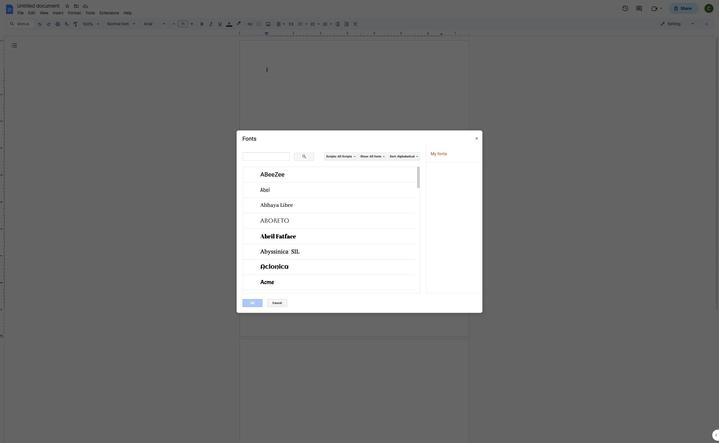 Task type: vqa. For each thing, say whether or not it's contained in the screenshot.
heading
no



Task type: describe. For each thing, give the bounding box(es) containing it.
menu bar inside menu bar banner
[[15, 7, 134, 17]]

left margin image
[[240, 32, 268, 36]]

Star checkbox
[[63, 2, 71, 10]]



Task type: locate. For each thing, give the bounding box(es) containing it.
bottom margin image
[[0, 308, 4, 337]]

top margin image
[[0, 41, 4, 69]]

menu bar banner
[[0, 0, 719, 444]]

Menus field
[[7, 20, 35, 28]]

Rename text field
[[15, 2, 63, 9]]

main toolbar
[[35, 0, 360, 265]]

application
[[0, 0, 719, 444]]

share. private to only me. image
[[674, 6, 679, 11]]

menu bar
[[15, 7, 134, 17]]

right margin image
[[440, 32, 469, 36]]



